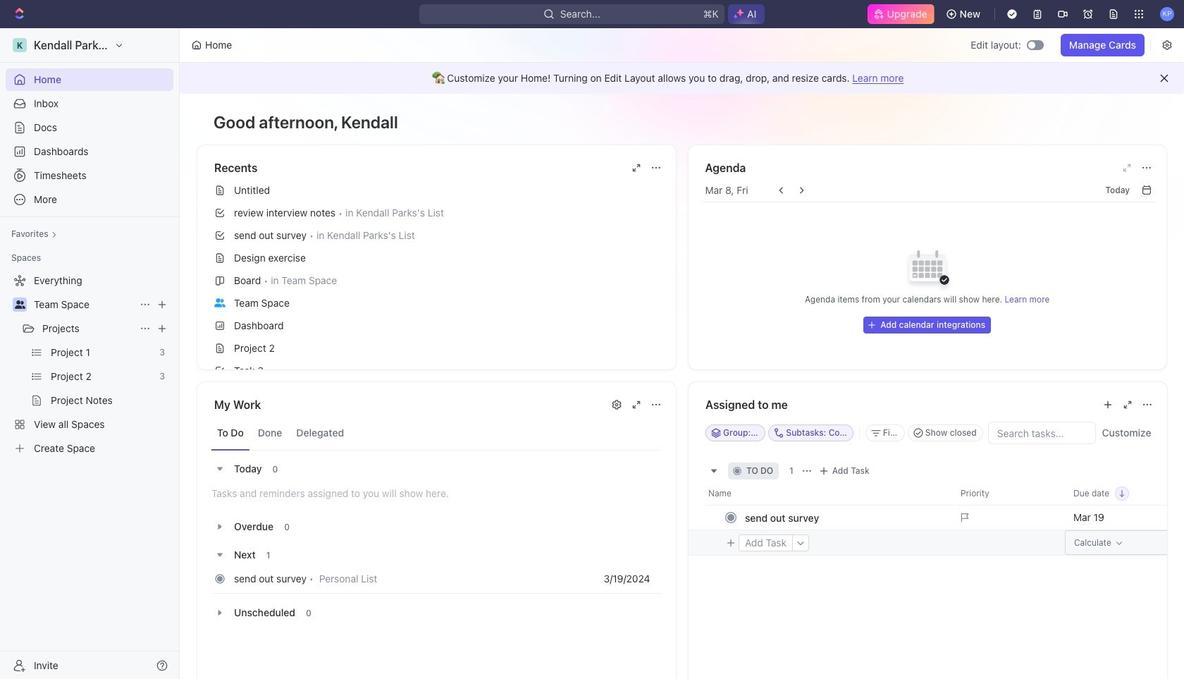 Task type: locate. For each thing, give the bounding box(es) containing it.
alert
[[180, 63, 1185, 94]]

0 horizontal spatial user group image
[[14, 300, 25, 309]]

Search tasks... text field
[[989, 422, 1095, 444]]

tree
[[6, 269, 173, 460]]

user group image
[[214, 298, 226, 307], [14, 300, 25, 309]]

tab list
[[212, 416, 662, 451]]

1 horizontal spatial user group image
[[214, 298, 226, 307]]



Task type: describe. For each thing, give the bounding box(es) containing it.
tree inside "sidebar" navigation
[[6, 269, 173, 460]]

user group image inside "sidebar" navigation
[[14, 300, 25, 309]]

kendall parks's workspace, , element
[[13, 38, 27, 52]]

sidebar navigation
[[0, 28, 183, 679]]



Task type: vqa. For each thing, say whether or not it's contained in the screenshot.
tab list
yes



